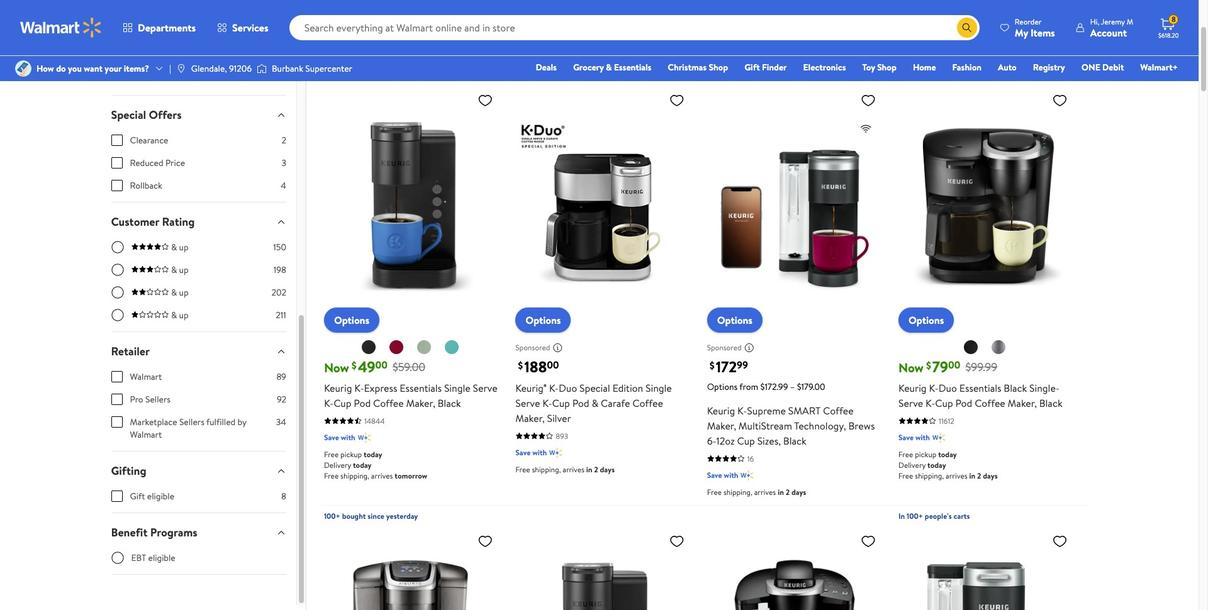Task type: describe. For each thing, give the bounding box(es) containing it.
save with for $99.99
[[899, 432, 930, 443]]

special inside keurig® k-duo special edition single serve k-cup pod & carafe coffee maker, silver
[[579, 381, 610, 395]]

from
[[740, 380, 758, 393]]

gift for gift eligible
[[130, 490, 145, 503]]

edition
[[612, 381, 643, 395]]

$172.99
[[760, 380, 788, 393]]

gifting button
[[101, 452, 296, 490]]

6-
[[707, 434, 716, 448]]

in inside the free pickup today delivery today free shipping, arrives in 2 days
[[969, 470, 975, 481]]

4 out of 5 stars and up, 150 items radio
[[111, 241, 124, 254]]

sellers for marketplace
[[179, 416, 204, 428]]

auto
[[998, 61, 1017, 74]]

keurig inside "now $ 79 00 $99.99 keurig k-duo essentials black single- serve k-cup pod coffee maker, black"
[[899, 381, 927, 395]]

options link for $99.99
[[899, 307, 954, 333]]

arrives down 893 in the left of the page
[[563, 464, 584, 475]]

save for 188
[[515, 447, 531, 458]]

customer rating tab
[[101, 203, 296, 241]]

with for $59.00
[[341, 432, 355, 443]]

hi, jeremy m account
[[1090, 16, 1133, 39]]

single inside now $ 49 00 $59.00 keurig k-express essentials single serve k-cup pod coffee maker, black
[[444, 381, 470, 395]]

49
[[358, 356, 375, 377]]

black image for 79
[[963, 340, 979, 355]]

options from $172.99 – $179.00
[[707, 380, 825, 393]]

1000+ for 79
[[899, 70, 919, 81]]

up for 202
[[179, 286, 188, 299]]

options link for 188
[[515, 307, 571, 333]]

0 horizontal spatial in
[[586, 464, 592, 475]]

glendale,
[[191, 62, 227, 75]]

maker, inside keurig® k-duo special edition single serve k-cup pod & carafe coffee maker, silver
[[515, 411, 545, 425]]

 image for glendale, 91206
[[176, 64, 186, 74]]

with for 188
[[532, 447, 547, 458]]

$99.99
[[965, 360, 997, 375]]

bought for 49
[[347, 70, 370, 81]]

pickup for 79
[[915, 449, 936, 460]]

keurig k-supreme smart coffee maker, multistream technology, brews 6-12oz cup sizes, black image
[[707, 88, 881, 323]]

black inside now $ 49 00 $59.00 keurig k-express essentials single serve k-cup pod coffee maker, black
[[438, 396, 461, 410]]

34
[[276, 416, 286, 428]]

keurig k-classic single serve k-cup pod coffee maker, black image
[[707, 528, 881, 610]]

carts
[[954, 511, 970, 521]]

walmart plus image for 188
[[549, 447, 562, 459]]

services button
[[206, 13, 279, 43]]

bought down free pickup today delivery today free shipping, arrives tomorrow on the bottom left of page
[[342, 511, 366, 521]]

supreme
[[747, 404, 786, 418]]

walmart inside the marketplace sellers fulfilled by walmart
[[130, 428, 162, 441]]

keurig k-express essentials single serve k-cup pod coffee maker, black image
[[324, 88, 498, 323]]

departments button
[[112, 13, 206, 43]]

ad disclaimer and feedback for ingridsponsoredproducts image for 188
[[553, 343, 563, 353]]

silver
[[547, 411, 571, 425]]

keurig k-supreme smart coffee maker, multistream technology, brews 6-12oz cup sizes, black
[[707, 404, 875, 448]]

3 out of 5 stars and up, 198 items radio
[[111, 264, 124, 276]]

sage image
[[417, 340, 432, 355]]

gift finder link
[[739, 60, 792, 74]]

brews
[[848, 419, 875, 433]]

& for 198
[[171, 264, 177, 276]]

rollback
[[130, 179, 162, 192]]

cup inside keurig k-supreme smart coffee maker, multistream technology, brews 6-12oz cup sizes, black
[[737, 434, 755, 448]]

serve inside "now $ 79 00 $99.99 keurig k-duo essentials black single- serve k-cup pod coffee maker, black"
[[899, 396, 923, 410]]

my
[[1015, 25, 1028, 39]]

pro
[[130, 393, 143, 406]]

cup inside now $ 49 00 $59.00 keurig k-express essentials single serve k-cup pod coffee maker, black
[[334, 396, 351, 410]]

marketplace
[[130, 416, 177, 428]]

items
[[1031, 25, 1055, 39]]

show
[[111, 69, 131, 81]]

add to favorites list, keurig k-elite single-serve k-cup pod coffee maker, brushed slate image
[[478, 533, 493, 549]]

add to favorites list, keurig® k-duo special edition single serve k-cup pod & carafe coffee maker, silver image
[[669, 93, 684, 108]]

1 walmart from the top
[[130, 371, 162, 383]]

options for 172
[[717, 313, 752, 327]]

grocery & essentials link
[[567, 60, 657, 74]]

keurig® k-duo special edition single serve k-cup pod & carafe coffee maker, silver
[[515, 381, 672, 425]]

in
[[899, 511, 905, 521]]

sellers for pro
[[145, 393, 171, 406]]

ad disclaimer and feedback for ingridsponsoredproducts image for 172
[[744, 343, 754, 353]]

ebt
[[131, 552, 146, 564]]

options link for $59.00
[[324, 307, 379, 333]]

since for 49
[[372, 70, 389, 81]]

delivery for 49
[[324, 460, 351, 470]]

you
[[68, 62, 82, 75]]

reorder
[[1015, 16, 1041, 27]]

add to favorites list, keurig k-express essentials single serve k-cup pod coffee maker, black image
[[478, 93, 493, 108]]

EBT eligible radio
[[111, 552, 124, 564]]

one debit link
[[1076, 60, 1130, 74]]

marketplace sellers fulfilled by walmart
[[130, 416, 246, 441]]

since down free pickup today delivery today free shipping, arrives tomorrow on the bottom left of page
[[368, 511, 384, 521]]

& for 202
[[171, 286, 177, 299]]

keurig k-supreme single-serve k-cup pod coffee maker, black image
[[899, 528, 1072, 610]]

benefit programs button
[[101, 513, 296, 552]]

your
[[105, 62, 122, 75]]

now $ 49 00 $59.00 keurig k-express essentials single serve k-cup pod coffee maker, black
[[324, 356, 497, 410]]

m
[[1127, 16, 1133, 27]]

burbank supercenter
[[272, 62, 352, 75]]

ebt eligible
[[131, 552, 175, 564]]

customer rating button
[[101, 203, 296, 241]]

electronics
[[803, 61, 846, 74]]

purchased
[[372, 51, 416, 65]]

special offers tab
[[101, 96, 296, 134]]

& inside keurig® k-duo special edition single serve k-cup pod & carafe coffee maker, silver
[[592, 396, 598, 410]]

options for 188
[[526, 313, 561, 327]]

shipping, down 16 on the bottom right of the page
[[723, 487, 752, 497]]

211
[[276, 309, 286, 322]]

$ inside "now $ 79 00 $99.99 keurig k-duo essentials black single- serve k-cup pod coffee maker, black"
[[926, 359, 931, 372]]

account
[[1090, 25, 1127, 39]]

single inside keurig® k-duo special edition single serve k-cup pod & carafe coffee maker, silver
[[646, 381, 672, 395]]

special offers
[[111, 107, 182, 123]]

0 vertical spatial deals
[[397, 25, 427, 42]]

price when purchased online
[[321, 51, 445, 65]]

customer rating
[[111, 214, 195, 230]]

now for 79
[[899, 359, 924, 376]]

0 horizontal spatial days
[[600, 464, 615, 475]]

$ inside $ 172 99
[[710, 359, 715, 372]]

bought for 79
[[921, 70, 945, 81]]

keurig k-elite single-serve k-cup pod coffee maker, brushed slate image
[[324, 528, 498, 610]]

shop for toy shop
[[877, 61, 897, 74]]

christmas shop link
[[662, 60, 734, 74]]

black down single-
[[1039, 396, 1062, 410]]

rating
[[162, 214, 195, 230]]

arrives inside free pickup today delivery today free shipping, arrives tomorrow
[[371, 470, 393, 481]]

shipping, inside free pickup today delivery today free shipping, arrives tomorrow
[[340, 470, 369, 481]]

by
[[238, 416, 246, 428]]

when
[[346, 51, 369, 65]]

toy
[[862, 61, 875, 74]]

14844
[[364, 416, 385, 426]]

on
[[430, 25, 444, 42]]

teal image
[[444, 340, 459, 355]]

tomorrow
[[395, 470, 427, 481]]

gifting
[[111, 463, 146, 479]]

0 vertical spatial price
[[321, 51, 344, 65]]

carafe
[[601, 396, 630, 410]]

8 for 8 $618.20
[[1171, 14, 1176, 25]]

one
[[1081, 61, 1100, 74]]

options down 172
[[707, 380, 738, 393]]

coffee inside now $ 49 00 $59.00 keurig k-express essentials single serve k-cup pod coffee maker, black
[[373, 396, 404, 410]]

$ inside the $ 188 00
[[518, 359, 523, 372]]

registry
[[1033, 61, 1065, 74]]

electronics link
[[798, 60, 852, 74]]

search icon image
[[962, 23, 972, 33]]

retailer group
[[111, 371, 286, 451]]

1 out of 5 stars and up, 211 items radio
[[111, 309, 124, 322]]

offers
[[149, 107, 182, 123]]

walmart+
[[1140, 61, 1178, 74]]

pickup for 49
[[340, 449, 362, 460]]

clearance
[[130, 134, 168, 147]]

12oz
[[716, 434, 735, 448]]

express
[[364, 381, 397, 395]]

2 inside special offers group
[[281, 134, 286, 147]]

pod inside now $ 49 00 $59.00 keurig k-express essentials single serve k-cup pod coffee maker, black
[[354, 396, 371, 410]]

days inside the free pickup today delivery today free shipping, arrives in 2 days
[[983, 470, 998, 481]]

options link for 172
[[707, 307, 762, 333]]

sponsored for 172
[[707, 342, 742, 353]]

79
[[932, 356, 948, 377]]

black inside keurig k-supreme smart coffee maker, multistream technology, brews 6-12oz cup sizes, black
[[783, 434, 806, 448]]

debit
[[1102, 61, 1124, 74]]

fashion
[[952, 61, 982, 74]]

christmas
[[668, 61, 707, 74]]

smart
[[788, 404, 821, 418]]

since for 79
[[947, 70, 963, 81]]

coffee inside keurig® k-duo special edition single serve k-cup pod & carafe coffee maker, silver
[[632, 396, 663, 410]]

0 horizontal spatial free shipping, arrives in 2 days
[[515, 464, 615, 475]]

walmart image
[[20, 18, 102, 38]]

arrives inside the free pickup today delivery today free shipping, arrives in 2 days
[[946, 470, 967, 481]]

delivery for 79
[[899, 460, 926, 470]]

services
[[232, 21, 268, 35]]



Task type: vqa. For each thing, say whether or not it's contained in the screenshot.
elephant
no



Task type: locate. For each thing, give the bounding box(es) containing it.
pod inside keurig® k-duo special edition single serve k-cup pod & carafe coffee maker, silver
[[572, 396, 589, 410]]

keurig® k-duo special edition single serve k-cup pod & carafe coffee maker, silver image
[[515, 88, 689, 323]]

keurig k-express essentials black, single serve k-cup pod coffee maker image
[[515, 528, 689, 610]]

0 horizontal spatial gift
[[130, 490, 145, 503]]

black image up $99.99
[[963, 340, 979, 355]]

2 horizontal spatial essentials
[[959, 381, 1001, 395]]

1 00 from the left
[[375, 358, 388, 372]]

gift down gifting
[[130, 490, 145, 503]]

today
[[364, 449, 382, 460], [938, 449, 957, 460], [353, 460, 372, 470], [927, 460, 946, 470]]

eligible up benefit programs
[[147, 490, 174, 503]]

want
[[84, 62, 103, 75]]

options link up 79 on the right of page
[[899, 307, 954, 333]]

100+ bought since yesterday
[[324, 511, 418, 521]]

coffee down edition
[[632, 396, 663, 410]]

essentials down $59.00
[[400, 381, 442, 395]]

4 options link from the left
[[899, 307, 954, 333]]

single down the teal image
[[444, 381, 470, 395]]

gift eligible
[[130, 490, 174, 503]]

0 vertical spatial 8
[[1171, 14, 1176, 25]]

eligible
[[147, 490, 174, 503], [148, 552, 175, 564]]

one debit
[[1081, 61, 1124, 74]]

sponsored up 188
[[515, 342, 550, 353]]

coffee up technology, at the right bottom
[[823, 404, 854, 418]]

1 horizontal spatial free shipping, arrives in 2 days
[[707, 487, 806, 497]]

eligible right ebt
[[148, 552, 175, 564]]

0 horizontal spatial 8
[[281, 490, 286, 503]]

0 horizontal spatial 100+
[[324, 511, 340, 521]]

walmart up pro sellers
[[130, 371, 162, 383]]

1 vertical spatial sellers
[[179, 416, 204, 428]]

4 up from the top
[[179, 309, 188, 322]]

8 inside 8 $618.20
[[1171, 14, 1176, 25]]

add to favorites list, keurig k-duo essentials black single-serve k-cup pod coffee maker, black image
[[1052, 93, 1067, 108]]

00 inside the $ 188 00
[[547, 358, 559, 372]]

essentials inside "now $ 79 00 $99.99 keurig k-duo essentials black single- serve k-cup pod coffee maker, black"
[[959, 381, 1001, 395]]

89
[[276, 371, 286, 383]]

11612
[[939, 416, 954, 426]]

cup inside keurig® k-duo special edition single serve k-cup pod & carafe coffee maker, silver
[[552, 396, 570, 410]]

2 horizontal spatial serve
[[899, 396, 923, 410]]

special inside special offers dropdown button
[[111, 107, 146, 123]]

now inside "now $ 79 00 $99.99 keurig k-duo essentials black single- serve k-cup pod coffee maker, black"
[[899, 359, 924, 376]]

options for $99.99
[[909, 313, 944, 327]]

1 horizontal spatial sponsored
[[707, 342, 742, 353]]

maker, up 12oz
[[707, 419, 736, 433]]

00 up the silver
[[547, 358, 559, 372]]

special up clearance
[[111, 107, 146, 123]]

 image right 91206
[[257, 62, 267, 75]]

0 horizontal spatial delivery
[[324, 460, 351, 470]]

do
[[56, 62, 66, 75]]

2 delivery from the left
[[899, 460, 926, 470]]

4 & up from the top
[[171, 309, 188, 322]]

coffee down express
[[373, 396, 404, 410]]

customer
[[111, 214, 159, 230]]

yesterday
[[391, 70, 423, 81], [965, 70, 997, 81], [386, 511, 418, 521]]

1 horizontal spatial shop
[[709, 61, 728, 74]]

bought down 'when'
[[347, 70, 370, 81]]

1 vertical spatial gift
[[130, 490, 145, 503]]

save with
[[324, 432, 355, 443], [899, 432, 930, 443], [515, 447, 547, 458], [707, 470, 738, 481]]

2 horizontal spatial pod
[[955, 396, 972, 410]]

1 vertical spatial free shipping, arrives in 2 days
[[707, 487, 806, 497]]

2 duo from the left
[[939, 381, 957, 395]]

1 horizontal spatial pod
[[572, 396, 589, 410]]

cup up 11612
[[935, 396, 953, 410]]

benefit
[[111, 525, 148, 540]]

yesterday for 49
[[391, 70, 423, 81]]

save for $59.00
[[324, 432, 339, 443]]

walmart plus image down 16 on the bottom right of the page
[[741, 469, 753, 482]]

free shipping, arrives in 2 days down 893 in the left of the page
[[515, 464, 615, 475]]

pod inside "now $ 79 00 $99.99 keurig k-duo essentials black single- serve k-cup pod coffee maker, black"
[[955, 396, 972, 410]]

technology,
[[794, 419, 846, 433]]

walmart plus image
[[358, 431, 370, 444], [932, 431, 945, 444], [549, 447, 562, 459], [741, 469, 753, 482]]

3 00 from the left
[[948, 358, 960, 372]]

bought left fashion
[[921, 70, 945, 81]]

free pickup today delivery today free shipping, arrives tomorrow
[[324, 449, 427, 481]]

coffee inside keurig k-supreme smart coffee maker, multistream technology, brews 6-12oz cup sizes, black
[[823, 404, 854, 418]]

home link
[[907, 60, 942, 74]]

1 horizontal spatial pickup
[[915, 449, 936, 460]]

moonlight gray image
[[991, 340, 1006, 355]]

0 vertical spatial walmart
[[130, 371, 162, 383]]

2 1000+ bought since yesterday from the left
[[899, 70, 997, 81]]

3 & up from the top
[[171, 286, 188, 299]]

shipping, down 893 in the left of the page
[[532, 464, 561, 475]]

gifting tab
[[101, 452, 296, 490]]

2 horizontal spatial shop
[[877, 61, 897, 74]]

holiday
[[352, 25, 394, 42]]

maker, down $59.00
[[406, 396, 435, 410]]

essentials
[[614, 61, 651, 74], [400, 381, 442, 395], [959, 381, 1001, 395]]

deals left on
[[397, 25, 427, 42]]

now inside now $ 49 00 $59.00 keurig k-express essentials single serve k-cup pod coffee maker, black
[[324, 359, 349, 376]]

price inside special offers group
[[165, 157, 185, 169]]

1 horizontal spatial gift
[[744, 61, 760, 74]]

shop right toy
[[877, 61, 897, 74]]

online
[[419, 51, 445, 65]]

options up the $ 188 00
[[526, 313, 561, 327]]

2 walmart from the top
[[130, 428, 162, 441]]

pro sellers
[[130, 393, 171, 406]]

2 $ from the left
[[518, 359, 523, 372]]

2 horizontal spatial in
[[969, 470, 975, 481]]

1 single from the left
[[444, 381, 470, 395]]

finder
[[762, 61, 787, 74]]

0 horizontal spatial sellers
[[145, 393, 171, 406]]

0 vertical spatial sellers
[[145, 393, 171, 406]]

2 horizontal spatial  image
[[257, 62, 267, 75]]

00 left $99.99
[[948, 358, 960, 372]]

 image left how
[[15, 60, 31, 77]]

1 pod from the left
[[354, 396, 371, 410]]

& up
[[171, 241, 188, 254], [171, 264, 188, 276], [171, 286, 188, 299], [171, 309, 188, 322]]

00
[[375, 358, 388, 372], [547, 358, 559, 372], [948, 358, 960, 372]]

8
[[1171, 14, 1176, 25], [281, 490, 286, 503]]

2 up from the top
[[179, 264, 188, 276]]

1 vertical spatial special
[[579, 381, 610, 395]]

serve inside keurig® k-duo special edition single serve k-cup pod & carafe coffee maker, silver
[[515, 396, 540, 410]]

black right sizes, in the bottom right of the page
[[783, 434, 806, 448]]

walmart plus image for $59.00
[[358, 431, 370, 444]]

supercenter
[[305, 62, 352, 75]]

2 now from the left
[[899, 359, 924, 376]]

1 horizontal spatial sellers
[[179, 416, 204, 428]]

cup up 16 on the bottom right of the page
[[737, 434, 755, 448]]

0 horizontal spatial serve
[[473, 381, 497, 395]]

0 horizontal spatial now
[[324, 359, 349, 376]]

2 black image from the left
[[963, 340, 979, 355]]

&
[[606, 61, 612, 74], [171, 241, 177, 254], [171, 264, 177, 276], [171, 286, 177, 299], [171, 309, 177, 322], [592, 396, 598, 410]]

options link up 49
[[324, 307, 379, 333]]

free pickup today delivery today free shipping, arrives in 2 days
[[899, 449, 998, 481]]

gift left finder
[[744, 61, 760, 74]]

1 horizontal spatial single
[[646, 381, 672, 395]]

essentials for 79
[[959, 381, 1001, 395]]

up for 150
[[179, 241, 188, 254]]

& for 211
[[171, 309, 177, 322]]

with for $99.99
[[915, 432, 930, 443]]

options up the 99
[[717, 313, 752, 327]]

add to favorites list, keurig k-supreme single-serve k-cup pod coffee maker, black image
[[1052, 533, 1067, 549]]

1 options link from the left
[[324, 307, 379, 333]]

yesterday left auto
[[965, 70, 997, 81]]

3 options link from the left
[[707, 307, 762, 333]]

add to favorites list, keurig k-express essentials black, single serve k-cup pod coffee maker image
[[669, 533, 684, 549]]

serve inside now $ 49 00 $59.00 keurig k-express essentials single serve k-cup pod coffee maker, black
[[473, 381, 497, 395]]

options link up the $ 188 00
[[515, 307, 571, 333]]

maker,
[[406, 396, 435, 410], [1008, 396, 1037, 410], [515, 411, 545, 425], [707, 419, 736, 433]]

 image
[[15, 60, 31, 77], [257, 62, 267, 75], [176, 64, 186, 74]]

duo down 79 on the right of page
[[939, 381, 957, 395]]

glendale, 91206
[[191, 62, 252, 75]]

pickup inside free pickup today delivery today free shipping, arrives tomorrow
[[340, 449, 362, 460]]

2 single from the left
[[646, 381, 672, 395]]

1 horizontal spatial delivery
[[899, 460, 926, 470]]

1 horizontal spatial special
[[579, 381, 610, 395]]

options for $59.00
[[334, 313, 369, 327]]

up for 211
[[179, 309, 188, 322]]

retailer tab
[[101, 332, 296, 371]]

2 horizontal spatial days
[[983, 470, 998, 481]]

arrives up carts
[[946, 470, 967, 481]]

delivery inside the free pickup today delivery today free shipping, arrives in 2 days
[[899, 460, 926, 470]]

now $ 79 00 $99.99 keurig k-duo essentials black single- serve k-cup pod coffee maker, black
[[899, 356, 1062, 410]]

more
[[134, 69, 154, 81]]

maker, inside now $ 49 00 $59.00 keurig k-express essentials single serve k-cup pod coffee maker, black
[[406, 396, 435, 410]]

1000+ for 49
[[324, 70, 345, 81]]

1 vertical spatial deals
[[536, 61, 557, 74]]

1 horizontal spatial ad disclaimer and feedback for ingridsponsoredproducts image
[[744, 343, 754, 353]]

$ 188 00
[[518, 356, 559, 377]]

duo inside "now $ 79 00 $99.99 keurig k-duo essentials black single- serve k-cup pod coffee maker, black"
[[939, 381, 957, 395]]

delivery up in
[[899, 460, 926, 470]]

1000+ bought since yesterday down search icon
[[899, 70, 997, 81]]

1 now from the left
[[324, 359, 349, 376]]

cup up the silver
[[552, 396, 570, 410]]

1 $ from the left
[[352, 359, 357, 372]]

1000+
[[324, 70, 345, 81], [899, 70, 919, 81]]

sellers inside the marketplace sellers fulfilled by walmart
[[179, 416, 204, 428]]

1 & up from the top
[[171, 241, 188, 254]]

0 horizontal spatial essentials
[[400, 381, 442, 395]]

& for 150
[[171, 241, 177, 254]]

None checkbox
[[111, 157, 122, 169], [111, 417, 122, 428], [111, 157, 122, 169], [111, 417, 122, 428]]

options
[[334, 313, 369, 327], [526, 313, 561, 327], [717, 313, 752, 327], [909, 313, 944, 327], [707, 380, 738, 393]]

yesterday for 79
[[965, 70, 997, 81]]

serve
[[473, 381, 497, 395], [515, 396, 540, 410], [899, 396, 923, 410]]

8 $618.20
[[1158, 14, 1179, 40]]

duo inside keurig® k-duo special edition single serve k-cup pod & carafe coffee maker, silver
[[559, 381, 577, 395]]

 image for how do you want your items?
[[15, 60, 31, 77]]

legal information image
[[450, 53, 460, 63]]

bought
[[347, 70, 370, 81], [921, 70, 945, 81], [342, 511, 366, 521]]

free
[[324, 449, 339, 460], [899, 449, 913, 460], [515, 464, 530, 475], [324, 470, 339, 481], [899, 470, 913, 481], [707, 487, 722, 497]]

shop
[[321, 25, 349, 42], [709, 61, 728, 74], [877, 61, 897, 74]]

0 horizontal spatial 00
[[375, 358, 388, 372]]

now left 79 on the right of page
[[899, 359, 924, 376]]

$ left 79 on the right of page
[[926, 359, 931, 372]]

customer rating option group
[[111, 241, 286, 332]]

registry link
[[1027, 60, 1071, 74]]

shop for christmas shop
[[709, 61, 728, 74]]

toy shop link
[[857, 60, 902, 74]]

2 out of 5 stars and up, 202 items radio
[[111, 286, 124, 299]]

1 black image from the left
[[361, 340, 376, 355]]

walmart plus image down 14844
[[358, 431, 370, 444]]

shipping, up 100+ bought since yesterday
[[340, 470, 369, 481]]

sellers
[[145, 393, 171, 406], [179, 416, 204, 428]]

duo up the silver
[[559, 381, 577, 395]]

essentials down $99.99
[[959, 381, 1001, 395]]

walmart plus image for $99.99
[[932, 431, 945, 444]]

0 horizontal spatial 1000+
[[324, 70, 345, 81]]

walmart plus image down 11612
[[932, 431, 945, 444]]

arrives left tomorrow
[[371, 470, 393, 481]]

deals link
[[530, 60, 562, 74]]

pod down $99.99
[[955, 396, 972, 410]]

gift for gift finder
[[744, 61, 760, 74]]

options up 79 on the right of page
[[909, 313, 944, 327]]

2 pod from the left
[[572, 396, 589, 410]]

1 vertical spatial eligible
[[148, 552, 175, 564]]

172
[[716, 356, 737, 377]]

0 horizontal spatial pod
[[354, 396, 371, 410]]

days
[[600, 464, 615, 475], [983, 470, 998, 481], [791, 487, 806, 497]]

 image right |
[[176, 64, 186, 74]]

up for 198
[[179, 264, 188, 276]]

2 horizontal spatial 00
[[948, 358, 960, 372]]

black image for 49
[[361, 340, 376, 355]]

options up 49
[[334, 313, 369, 327]]

single right edition
[[646, 381, 672, 395]]

ad disclaimer and feedback for ingridsponsoredproducts image
[[553, 343, 563, 353], [744, 343, 754, 353]]

pod
[[354, 396, 371, 410], [572, 396, 589, 410], [955, 396, 972, 410]]

1 horizontal spatial 1000+
[[899, 70, 919, 81]]

jeremy
[[1101, 16, 1125, 27]]

00 inside now $ 49 00 $59.00 keurig k-express essentials single serve k-cup pod coffee maker, black
[[375, 358, 388, 372]]

1 vertical spatial walmart
[[130, 428, 162, 441]]

special up carafe
[[579, 381, 610, 395]]

$ left 49
[[352, 359, 357, 372]]

00 for 49
[[375, 358, 388, 372]]

shop inside "christmas shop" link
[[709, 61, 728, 74]]

 image for burbank supercenter
[[257, 62, 267, 75]]

0 horizontal spatial black image
[[361, 340, 376, 355]]

options link up the 99
[[707, 307, 762, 333]]

eligible for gift eligible
[[147, 490, 174, 503]]

0 horizontal spatial special
[[111, 107, 146, 123]]

black down the teal image
[[438, 396, 461, 410]]

save for $99.99
[[899, 432, 914, 443]]

0 vertical spatial gift
[[744, 61, 760, 74]]

0 horizontal spatial single
[[444, 381, 470, 395]]

keurig k-duo essentials black single-serve k-cup pod coffee maker, black image
[[899, 88, 1072, 323]]

00 up express
[[375, 358, 388, 372]]

home
[[913, 61, 936, 74]]

keurig inside now $ 49 00 $59.00 keurig k-express essentials single serve k-cup pod coffee maker, black
[[324, 381, 352, 395]]

pickup inside the free pickup today delivery today free shipping, arrives in 2 days
[[915, 449, 936, 460]]

grocery & essentials
[[573, 61, 651, 74]]

2 00 from the left
[[547, 358, 559, 372]]

1 horizontal spatial 1000+ bought since yesterday
[[899, 70, 997, 81]]

arrives
[[563, 464, 584, 475], [371, 470, 393, 481], [946, 470, 967, 481], [754, 487, 776, 497]]

duo
[[559, 381, 577, 395], [939, 381, 957, 395]]

2 ad disclaimer and feedback for ingridsponsoredproducts image from the left
[[744, 343, 754, 353]]

maker, left the silver
[[515, 411, 545, 425]]

add to favorites list, keurig k-supreme smart coffee maker, multistream technology, brews 6-12oz cup sizes, black image
[[861, 93, 876, 108]]

pod up 14844
[[354, 396, 371, 410]]

shop inside toy shop link
[[877, 61, 897, 74]]

0 vertical spatial special
[[111, 107, 146, 123]]

0 vertical spatial free shipping, arrives in 2 days
[[515, 464, 615, 475]]

walmart+ link
[[1135, 60, 1183, 74]]

|
[[169, 62, 171, 75]]

0 horizontal spatial shop
[[321, 25, 349, 42]]

2 100+ from the left
[[907, 511, 923, 521]]

sellers right pro
[[145, 393, 171, 406]]

& up for 202
[[171, 286, 188, 299]]

shipping, inside the free pickup today delivery today free shipping, arrives in 2 days
[[915, 470, 944, 481]]

91206
[[229, 62, 252, 75]]

gift finder
[[744, 61, 787, 74]]

sponsored
[[515, 342, 550, 353], [707, 342, 742, 353]]

0 horizontal spatial price
[[165, 157, 185, 169]]

1 100+ from the left
[[324, 511, 340, 521]]

198
[[274, 264, 286, 276]]

1 horizontal spatial black image
[[963, 340, 979, 355]]

& up for 211
[[171, 309, 188, 322]]

sellers left fulfilled
[[179, 416, 204, 428]]

eligible for ebt eligible
[[148, 552, 175, 564]]

red image
[[389, 340, 404, 355]]

essentials inside grocery & essentials link
[[614, 61, 651, 74]]

keurig
[[447, 25, 483, 42], [324, 381, 352, 395], [899, 381, 927, 395], [707, 404, 735, 418]]

3 pod from the left
[[955, 396, 972, 410]]

since down price when purchased online
[[372, 70, 389, 81]]

& up for 150
[[171, 241, 188, 254]]

Walmart Site-Wide search field
[[289, 15, 980, 40]]

1 horizontal spatial in
[[778, 487, 784, 497]]

multistream
[[739, 419, 792, 433]]

$ left 172
[[710, 359, 715, 372]]

coffee inside "now $ 79 00 $99.99 keurig k-duo essentials black single- serve k-cup pod coffee maker, black"
[[975, 396, 1005, 410]]

keurig inside keurig k-supreme smart coffee maker, multistream technology, brews 6-12oz cup sizes, black
[[707, 404, 735, 418]]

grocery
[[573, 61, 604, 74]]

coffee down $99.99
[[975, 396, 1005, 410]]

1 horizontal spatial duo
[[939, 381, 957, 395]]

walmart plus image down 893 in the left of the page
[[549, 447, 562, 459]]

1 horizontal spatial 00
[[547, 358, 559, 372]]

1 1000+ bought since yesterday from the left
[[324, 70, 423, 81]]

yesterday down the purchased
[[391, 70, 423, 81]]

options link
[[324, 307, 379, 333], [515, 307, 571, 333], [707, 307, 762, 333], [899, 307, 954, 333]]

1 horizontal spatial deals
[[536, 61, 557, 74]]

save with for $59.00
[[324, 432, 355, 443]]

188
[[524, 356, 547, 377]]

8 for 8
[[281, 490, 286, 503]]

0 horizontal spatial deals
[[397, 25, 427, 42]]

ad disclaimer and feedback for ingridsponsoredproducts image up the $ 188 00
[[553, 343, 563, 353]]

& up for 198
[[171, 264, 188, 276]]

1 horizontal spatial price
[[321, 51, 344, 65]]

1 horizontal spatial 100+
[[907, 511, 923, 521]]

2 sponsored from the left
[[707, 342, 742, 353]]

1 duo from the left
[[559, 381, 577, 395]]

1 horizontal spatial essentials
[[614, 61, 651, 74]]

black left single-
[[1004, 381, 1027, 395]]

deals left grocery
[[536, 61, 557, 74]]

1000+ bought since yesterday for 49
[[324, 70, 423, 81]]

1 horizontal spatial serve
[[515, 396, 540, 410]]

delivery up 100+ bought since yesterday
[[324, 460, 351, 470]]

2 inside the free pickup today delivery today free shipping, arrives in 2 days
[[977, 470, 981, 481]]

price right reduced
[[165, 157, 185, 169]]

00 for 79
[[948, 358, 960, 372]]

$
[[352, 359, 357, 372], [518, 359, 523, 372], [710, 359, 715, 372], [926, 359, 931, 372]]

arrives down sizes, in the bottom right of the page
[[754, 487, 776, 497]]

k- inside keurig k-supreme smart coffee maker, multistream technology, brews 6-12oz cup sizes, black
[[737, 404, 747, 418]]

1000+ bought since yesterday down price when purchased online
[[324, 70, 423, 81]]

0 horizontal spatial ad disclaimer and feedback for ingridsponsoredproducts image
[[553, 343, 563, 353]]

3 up from the top
[[179, 286, 188, 299]]

special
[[111, 107, 146, 123], [579, 381, 610, 395]]

delivery inside free pickup today delivery today free shipping, arrives tomorrow
[[324, 460, 351, 470]]

2 pickup from the left
[[915, 449, 936, 460]]

$ inside now $ 49 00 $59.00 keurig k-express essentials single serve k-cup pod coffee maker, black
[[352, 359, 357, 372]]

2 & up from the top
[[171, 264, 188, 276]]

yesterday down tomorrow
[[386, 511, 418, 521]]

since right home
[[947, 70, 963, 81]]

cup right 92
[[334, 396, 351, 410]]

black image
[[361, 340, 376, 355], [963, 340, 979, 355]]

0 horizontal spatial  image
[[15, 60, 31, 77]]

walmart down pro sellers
[[130, 428, 162, 441]]

burbank
[[272, 62, 303, 75]]

$618.20
[[1158, 31, 1179, 40]]

1 horizontal spatial  image
[[176, 64, 186, 74]]

now for 49
[[324, 359, 349, 376]]

3 $ from the left
[[710, 359, 715, 372]]

1 1000+ from the left
[[324, 70, 345, 81]]

1 sponsored from the left
[[515, 342, 550, 353]]

benefit programs tab
[[101, 513, 296, 552]]

100+
[[324, 511, 340, 521], [907, 511, 923, 521]]

1000+ right burbank
[[324, 70, 345, 81]]

4 $ from the left
[[926, 359, 931, 372]]

save with for 188
[[515, 447, 547, 458]]

1 horizontal spatial 8
[[1171, 14, 1176, 25]]

maker, inside "now $ 79 00 $99.99 keurig k-duo essentials black single- serve k-cup pod coffee maker, black"
[[1008, 396, 1037, 410]]

1 vertical spatial price
[[165, 157, 185, 169]]

maker, down single-
[[1008, 396, 1037, 410]]

00 inside "now $ 79 00 $99.99 keurig k-duo essentials black single- serve k-cup pod coffee maker, black"
[[948, 358, 960, 372]]

1 vertical spatial 8
[[281, 490, 286, 503]]

shop right christmas in the right top of the page
[[709, 61, 728, 74]]

maker, inside keurig k-supreme smart coffee maker, multistream technology, brews 6-12oz cup sizes, black
[[707, 419, 736, 433]]

hi,
[[1090, 16, 1099, 27]]

2 1000+ from the left
[[899, 70, 919, 81]]

items?
[[124, 62, 149, 75]]

3
[[281, 157, 286, 169]]

1 delivery from the left
[[324, 460, 351, 470]]

reduced price
[[130, 157, 185, 169]]

1000+ bought since yesterday for 79
[[899, 70, 997, 81]]

Search search field
[[289, 15, 980, 40]]

None checkbox
[[111, 135, 122, 146], [111, 180, 122, 191], [111, 371, 122, 383], [111, 394, 122, 405], [111, 491, 122, 502], [111, 135, 122, 146], [111, 180, 122, 191], [111, 371, 122, 383], [111, 394, 122, 405], [111, 491, 122, 502]]

shipping, up 'in 100+ people's carts'
[[915, 470, 944, 481]]

1000+ right toy shop
[[899, 70, 919, 81]]

sponsored up 172
[[707, 342, 742, 353]]

ad disclaimer and feedback for ingridsponsoredproducts image up the 99
[[744, 343, 754, 353]]

0 vertical spatial eligible
[[147, 490, 174, 503]]

0 horizontal spatial duo
[[559, 381, 577, 395]]

2 options link from the left
[[515, 307, 571, 333]]

1 up from the top
[[179, 241, 188, 254]]

1 horizontal spatial now
[[899, 359, 924, 376]]

essentials for 49
[[400, 381, 442, 395]]

essentials down walmart site-wide search field
[[614, 61, 651, 74]]

0 horizontal spatial sponsored
[[515, 342, 550, 353]]

0 horizontal spatial 1000+ bought since yesterday
[[324, 70, 423, 81]]

1 pickup from the left
[[340, 449, 362, 460]]

shop up 'when'
[[321, 25, 349, 42]]

1 ad disclaimer and feedback for ingridsponsoredproducts image from the left
[[553, 343, 563, 353]]

1 horizontal spatial days
[[791, 487, 806, 497]]

essentials inside now $ 49 00 $59.00 keurig k-express essentials single serve k-cup pod coffee maker, black
[[400, 381, 442, 395]]

special offers group
[[111, 134, 286, 202]]

cup inside "now $ 79 00 $99.99 keurig k-duo essentials black single- serve k-cup pod coffee maker, black"
[[935, 396, 953, 410]]

pod left carafe
[[572, 396, 589, 410]]

$ left 188
[[518, 359, 523, 372]]

0 horizontal spatial pickup
[[340, 449, 362, 460]]

add to favorites list, keurig k-classic single serve k-cup pod coffee maker, black image
[[861, 533, 876, 549]]

pickup
[[340, 449, 362, 460], [915, 449, 936, 460]]

benefit programs
[[111, 525, 197, 540]]

free shipping, arrives in 2 days down 16 on the bottom right of the page
[[707, 487, 806, 497]]

sponsored for 188
[[515, 342, 550, 353]]

now left 49
[[324, 359, 349, 376]]

price left 'when'
[[321, 51, 344, 65]]

black image up 49
[[361, 340, 376, 355]]



